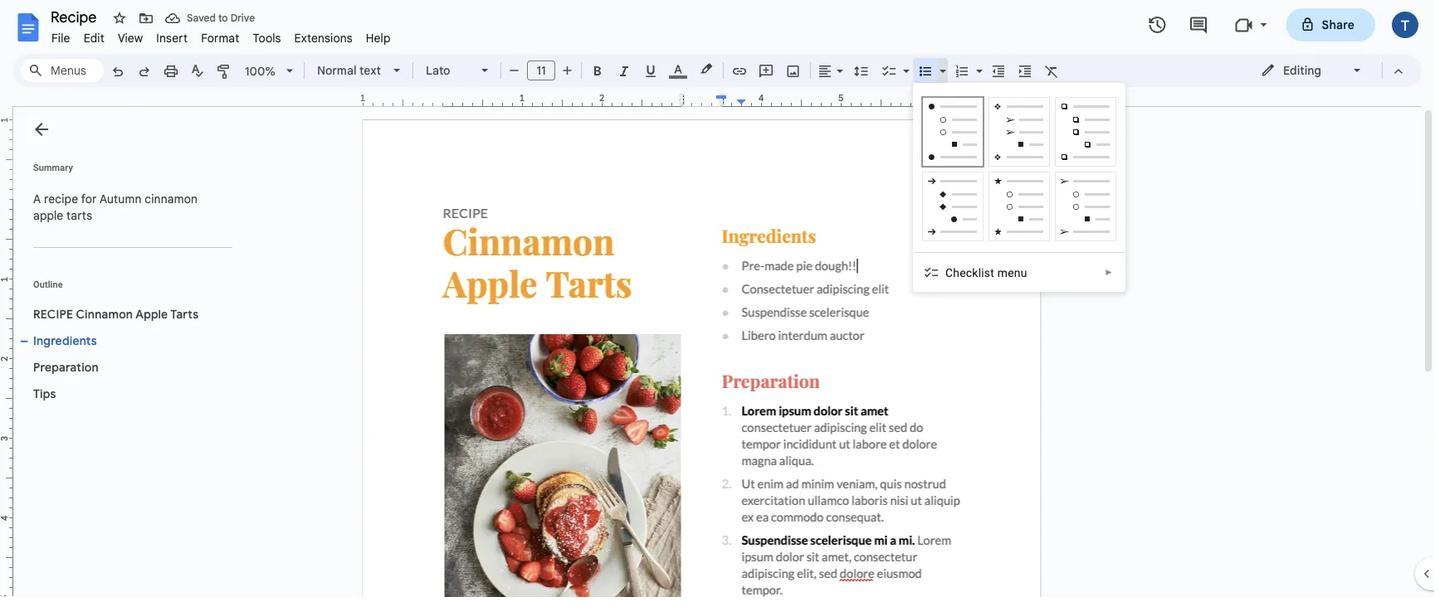 Task type: describe. For each thing, give the bounding box(es) containing it.
highlight color image
[[698, 59, 716, 79]]

text color image
[[669, 59, 688, 79]]

tips
[[33, 387, 56, 402]]

menu
[[998, 266, 1028, 280]]

help
[[366, 31, 391, 45]]

view
[[118, 31, 143, 45]]

a recipe for autumn cinnamon apple tarts
[[33, 192, 201, 223]]

tools
[[253, 31, 281, 45]]

cinnamon
[[76, 307, 133, 322]]

top margin image
[[0, 120, 12, 204]]

row 2. column 2. star, hollow, square element
[[989, 172, 1051, 242]]

1 row from the top
[[920, 95, 1119, 169]]

styles list. normal text selected. option
[[317, 59, 384, 82]]

line & paragraph spacing image
[[852, 59, 872, 82]]

apple
[[136, 307, 168, 322]]

a
[[33, 192, 41, 206]]

mode and view toolbar
[[1249, 54, 1413, 87]]

Star checkbox
[[108, 7, 131, 30]]

outline
[[33, 279, 63, 290]]

preparation
[[33, 360, 99, 375]]

summary heading
[[33, 161, 73, 174]]

cinnamon
[[145, 192, 198, 206]]

recipe
[[44, 192, 78, 206]]

application containing share
[[0, 0, 1436, 598]]

ingredients
[[33, 334, 97, 348]]

Rename text field
[[45, 7, 106, 27]]

main toolbar
[[103, 0, 1065, 344]]

row 2. column 1. arrow, diamond, bullet element
[[923, 172, 984, 242]]

checklist menu h element
[[946, 266, 1033, 280]]

saved to drive
[[187, 12, 255, 24]]

tarts
[[67, 208, 92, 223]]

lato
[[426, 63, 451, 78]]

saved to drive button
[[161, 7, 259, 30]]

autumn
[[100, 192, 142, 206]]

format menu item
[[194, 28, 246, 48]]

help menu item
[[359, 28, 397, 48]]

editing button
[[1250, 58, 1375, 83]]

tools menu item
[[246, 28, 288, 48]]

insert
[[156, 31, 188, 45]]

left margin image
[[364, 94, 448, 106]]

apple
[[33, 208, 63, 223]]

view menu item
[[111, 28, 150, 48]]

to
[[218, 12, 228, 24]]

2 row from the top
[[920, 169, 1119, 244]]

file menu item
[[45, 28, 77, 48]]

Menus field
[[21, 59, 104, 82]]



Task type: vqa. For each thing, say whether or not it's contained in the screenshot.
application containing Share
yes



Task type: locate. For each thing, give the bounding box(es) containing it.
Zoom field
[[238, 59, 301, 84]]

application
[[0, 0, 1436, 598]]

menu bar banner
[[0, 0, 1436, 598]]

extensions
[[294, 31, 353, 45]]

font list. lato selected. option
[[426, 59, 472, 82]]

Zoom text field
[[241, 60, 281, 83]]

menu bar containing file
[[45, 22, 397, 49]]

format
[[201, 31, 240, 45]]

insert image image
[[784, 59, 803, 82]]

menu containing c
[[914, 83, 1126, 292]]

recipe cinnamon apple tarts
[[33, 307, 199, 322]]

menu
[[914, 83, 1126, 292]]

edit menu item
[[77, 28, 111, 48]]

row up 'row 2. column 2. star, hollow, square' element
[[920, 95, 1119, 169]]

editing
[[1284, 63, 1322, 78]]

Font size text field
[[528, 61, 555, 81]]

outline heading
[[13, 278, 239, 301]]

h
[[954, 266, 960, 280]]

for
[[81, 192, 97, 206]]

row 1. column 3. checkbox element
[[1056, 97, 1117, 167]]

►
[[1105, 268, 1114, 278]]

summary
[[33, 162, 73, 173]]

recipe
[[33, 307, 73, 322]]

1
[[360, 93, 366, 104]]

file
[[51, 31, 70, 45]]

menu inside application
[[914, 83, 1126, 292]]

row up 'menu'
[[920, 169, 1119, 244]]

normal
[[317, 63, 357, 78]]

share
[[1323, 17, 1355, 32]]

row 1. column 1. bullet, hollow, square element
[[922, 96, 985, 168]]

numbered list menu image
[[972, 60, 983, 66]]

tarts
[[171, 307, 199, 322]]

extensions menu item
[[288, 28, 359, 48]]

Font size field
[[527, 61, 562, 81]]

drive
[[231, 12, 255, 24]]

c h ecklist menu
[[946, 266, 1028, 280]]

row 2. column 3. 3d arrow, hollow, square element
[[1056, 172, 1117, 242]]

edit
[[84, 31, 105, 45]]

right margin image
[[957, 94, 1041, 106]]

text
[[360, 63, 381, 78]]

c
[[946, 266, 954, 280]]

insert menu item
[[150, 28, 194, 48]]

document outline element
[[13, 107, 239, 598]]

row 1. column 2. crossed diamond, 3d arrow, square element
[[989, 97, 1051, 167]]

menu bar
[[45, 22, 397, 49]]

ecklist
[[960, 266, 995, 280]]

normal text
[[317, 63, 381, 78]]

saved
[[187, 12, 216, 24]]

menu bar inside menu bar "banner"
[[45, 22, 397, 49]]

share button
[[1287, 8, 1376, 42]]

summary element
[[25, 183, 233, 233]]

row
[[920, 95, 1119, 169], [920, 169, 1119, 244]]



